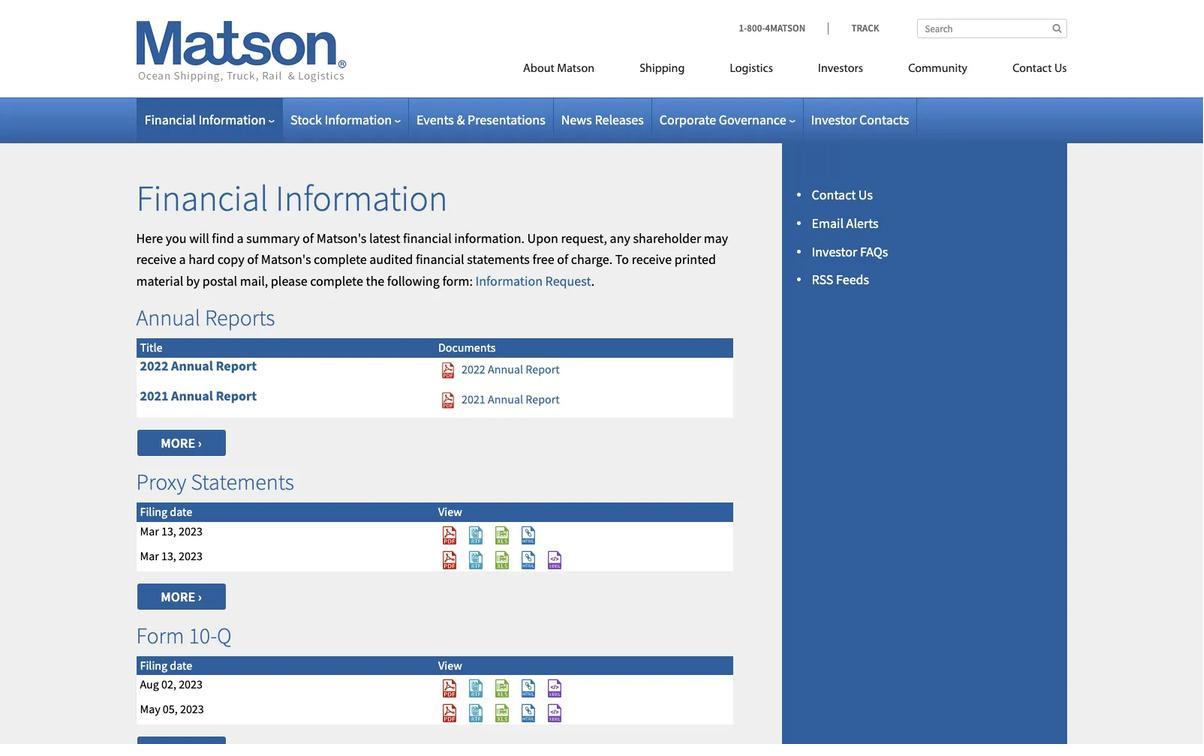 Task type: locate. For each thing, give the bounding box(es) containing it.
filing date up the 02,
[[140, 658, 192, 673]]

corporate governance link
[[660, 111, 796, 128]]

statements
[[191, 468, 294, 496]]

0 horizontal spatial contact us link
[[812, 186, 873, 203]]

matson
[[557, 63, 595, 75]]

more for annual
[[161, 435, 195, 452]]

contact up 'email' in the top of the page
[[812, 186, 856, 203]]

1 vertical spatial more › link
[[136, 583, 226, 611]]

filing date down proxy
[[140, 505, 192, 520]]

view for form 10-q
[[439, 658, 462, 673]]

0 vertical spatial us
[[1055, 63, 1067, 75]]

filing up aug
[[140, 658, 168, 673]]

community link
[[886, 56, 991, 86]]

filing date button down proxy
[[140, 505, 192, 520]]

1 date from the top
[[170, 505, 192, 520]]

1 vertical spatial ›
[[198, 588, 202, 606]]

2021 annual report down title
[[140, 387, 257, 404]]

0 vertical spatial filing
[[140, 505, 168, 520]]

0 horizontal spatial receive
[[136, 251, 176, 268]]

date up aug 02, 2023
[[170, 658, 192, 673]]

0 vertical spatial mar
[[140, 524, 159, 539]]

0 vertical spatial 13,
[[161, 524, 176, 539]]

2 more › from the top
[[161, 588, 202, 606]]

2 filing date button from the top
[[140, 658, 192, 673]]

financial up audited
[[403, 229, 452, 247]]

1 filing from the top
[[140, 505, 168, 520]]

filing date for proxy
[[140, 505, 192, 520]]

filing for form 10-q
[[140, 658, 168, 673]]

matson's left latest
[[317, 229, 367, 247]]

filing
[[140, 505, 168, 520], [140, 658, 168, 673]]

date down proxy
[[170, 505, 192, 520]]

1 horizontal spatial receive
[[632, 251, 672, 268]]

information
[[199, 111, 266, 128], [325, 111, 392, 128], [276, 176, 448, 221], [476, 273, 543, 290]]

of right summary
[[303, 229, 314, 247]]

stock information
[[291, 111, 392, 128]]

contacts
[[860, 111, 909, 128]]

you
[[166, 229, 187, 247]]

title
[[140, 340, 163, 355]]

receive up material
[[136, 251, 176, 268]]

0 vertical spatial financial
[[403, 229, 452, 247]]

0 horizontal spatial a
[[179, 251, 186, 268]]

investor
[[811, 111, 857, 128], [812, 243, 858, 260]]

financial up form:
[[416, 251, 465, 268]]

2 view from the top
[[439, 658, 462, 673]]

1 horizontal spatial 2021
[[462, 392, 486, 407]]

1 vertical spatial contact
[[812, 186, 856, 203]]

a
[[237, 229, 244, 247], [179, 251, 186, 268]]

annual reports
[[136, 303, 275, 332]]

0 vertical spatial more ›
[[161, 435, 202, 452]]

investor down investors link
[[811, 111, 857, 128]]

1 more › link from the top
[[136, 429, 226, 457]]

about matson
[[523, 63, 595, 75]]

1 more › from the top
[[161, 435, 202, 452]]

matson's up 'please'
[[261, 251, 311, 268]]

contact us up email alerts
[[812, 186, 873, 203]]

2022 down title
[[140, 357, 169, 374]]

of right free
[[557, 251, 569, 268]]

us inside top menu navigation
[[1055, 63, 1067, 75]]

2022 annual report down annual reports
[[140, 357, 257, 374]]

date
[[170, 505, 192, 520], [170, 658, 192, 673]]

more up form 10-q
[[161, 588, 195, 606]]

track link
[[829, 22, 880, 35]]

1 filing date from the top
[[140, 505, 192, 520]]

filing date button for form
[[140, 658, 192, 673]]

0 horizontal spatial us
[[859, 186, 873, 203]]

form:
[[443, 273, 473, 290]]

contact us link down the search icon at the top right of page
[[991, 56, 1067, 86]]

contact down search search box
[[1013, 63, 1052, 75]]

2021 annual report down "2022 annual report" link
[[462, 392, 560, 407]]

matson's
[[317, 229, 367, 247], [261, 251, 311, 268]]

logistics
[[730, 63, 773, 75]]

1 filing date button from the top
[[140, 505, 192, 520]]

information down "statements"
[[476, 273, 543, 290]]

more › up form 10-q
[[161, 588, 202, 606]]

investor up the rss feeds
[[812, 243, 858, 260]]

4matson
[[766, 22, 806, 35]]

of
[[303, 229, 314, 247], [247, 251, 259, 268], [557, 251, 569, 268]]

1 horizontal spatial contact
[[1013, 63, 1052, 75]]

free
[[533, 251, 555, 268]]

2021
[[140, 387, 169, 404], [462, 392, 486, 407]]

any
[[610, 229, 631, 247]]

0 vertical spatial date
[[170, 505, 192, 520]]

contact inside contact us link
[[1013, 63, 1052, 75]]

report
[[216, 357, 257, 374], [526, 362, 560, 377], [216, 387, 257, 404], [526, 392, 560, 407]]

here
[[136, 229, 163, 247]]

0 vertical spatial matson's
[[317, 229, 367, 247]]

1 vertical spatial contact us link
[[812, 186, 873, 203]]

more › link up proxy
[[136, 429, 226, 457]]

more › up proxy
[[161, 435, 202, 452]]

1-800-4matson
[[739, 22, 806, 35]]

1 vertical spatial investor
[[812, 243, 858, 260]]

›
[[198, 435, 202, 452], [198, 588, 202, 606]]

2 filing date from the top
[[140, 658, 192, 673]]

› for statements
[[198, 588, 202, 606]]

information up latest
[[276, 176, 448, 221]]

800-
[[747, 22, 766, 35]]

0 vertical spatial contact us
[[1013, 63, 1067, 75]]

1 view from the top
[[439, 505, 462, 520]]

1 receive from the left
[[136, 251, 176, 268]]

1 vertical spatial a
[[179, 251, 186, 268]]

1 vertical spatial matson's
[[261, 251, 311, 268]]

contact us
[[1013, 63, 1067, 75], [812, 186, 873, 203]]

1 vertical spatial filing
[[140, 658, 168, 673]]

2021 down "2022 annual report" link
[[462, 392, 486, 407]]

complete
[[314, 251, 367, 268], [310, 273, 363, 290]]

0 vertical spatial more › link
[[136, 429, 226, 457]]

receive down "shareholder"
[[632, 251, 672, 268]]

.
[[591, 273, 595, 290]]

contact
[[1013, 63, 1052, 75], [812, 186, 856, 203]]

1 vertical spatial financial information
[[136, 176, 448, 221]]

0 horizontal spatial of
[[247, 251, 259, 268]]

us up alerts
[[859, 186, 873, 203]]

summary
[[246, 229, 300, 247]]

1 vertical spatial filing date button
[[140, 658, 192, 673]]

2 date from the top
[[170, 658, 192, 673]]

0 horizontal spatial contact
[[812, 186, 856, 203]]

0 vertical spatial a
[[237, 229, 244, 247]]

› up 10-
[[198, 588, 202, 606]]

contact us link up email alerts
[[812, 186, 873, 203]]

more › for proxy
[[161, 588, 202, 606]]

0 vertical spatial mar 13, 2023
[[140, 524, 203, 539]]

1 › from the top
[[198, 435, 202, 452]]

Search search field
[[917, 19, 1067, 38]]

0 vertical spatial ›
[[198, 435, 202, 452]]

&
[[457, 111, 465, 128]]

› for reports
[[198, 435, 202, 452]]

1 vertical spatial filing date
[[140, 658, 192, 673]]

investor contacts link
[[811, 111, 909, 128]]

1 vertical spatial view
[[439, 658, 462, 673]]

news releases link
[[561, 111, 644, 128]]

more › link for proxy
[[136, 583, 226, 611]]

filing down proxy
[[140, 505, 168, 520]]

us down the search icon at the top right of page
[[1055, 63, 1067, 75]]

of up mail,
[[247, 251, 259, 268]]

None search field
[[917, 19, 1067, 38]]

1 13, from the top
[[161, 524, 176, 539]]

financial
[[403, 229, 452, 247], [416, 251, 465, 268]]

statements
[[467, 251, 530, 268]]

view for proxy statements
[[439, 505, 462, 520]]

0 vertical spatial contact
[[1013, 63, 1052, 75]]

postal
[[203, 273, 237, 290]]

0 vertical spatial view
[[439, 505, 462, 520]]

1 horizontal spatial contact us
[[1013, 63, 1067, 75]]

corporate governance
[[660, 111, 787, 128]]

2021 down title
[[140, 387, 169, 404]]

filing date
[[140, 505, 192, 520], [140, 658, 192, 673]]

2 more › link from the top
[[136, 583, 226, 611]]

0 vertical spatial filing date button
[[140, 505, 192, 520]]

1 vertical spatial 13,
[[161, 549, 176, 564]]

financial
[[145, 111, 196, 128], [136, 176, 268, 221]]

0 horizontal spatial 2021
[[140, 387, 169, 404]]

information request .
[[476, 273, 595, 290]]

faqs
[[860, 243, 889, 260]]

2022 annual report up 2021 annual report link
[[462, 362, 560, 377]]

2022
[[140, 357, 169, 374], [462, 362, 486, 377]]

1 vertical spatial date
[[170, 658, 192, 673]]

1 horizontal spatial us
[[1055, 63, 1067, 75]]

more › link for annual
[[136, 429, 226, 457]]

0 vertical spatial filing date
[[140, 505, 192, 520]]

1 more from the top
[[161, 435, 195, 452]]

2 › from the top
[[198, 588, 202, 606]]

about matson link
[[501, 56, 617, 86]]

2 receive from the left
[[632, 251, 672, 268]]

complete up the
[[314, 251, 367, 268]]

1 vertical spatial mar 13, 2023
[[140, 549, 203, 564]]

financial information
[[145, 111, 266, 128], [136, 176, 448, 221]]

1 vertical spatial more ›
[[161, 588, 202, 606]]

1 horizontal spatial a
[[237, 229, 244, 247]]

a right the find
[[237, 229, 244, 247]]

2022 down documents
[[462, 362, 486, 377]]

2 horizontal spatial of
[[557, 251, 569, 268]]

2 more from the top
[[161, 588, 195, 606]]

a left hard
[[179, 251, 186, 268]]

0 horizontal spatial contact us
[[812, 186, 873, 203]]

1 vertical spatial complete
[[310, 273, 363, 290]]

1 vertical spatial mar
[[140, 549, 159, 564]]

information right stock
[[325, 111, 392, 128]]

more up proxy
[[161, 435, 195, 452]]

filing date button for proxy
[[140, 505, 192, 520]]

contact us down the search icon at the top right of page
[[1013, 63, 1067, 75]]

0 horizontal spatial 2022 annual report
[[140, 357, 257, 374]]

complete left the
[[310, 273, 363, 290]]

more › link up form 10-q
[[136, 583, 226, 611]]

filing date button up the 02,
[[140, 658, 192, 673]]

investors
[[818, 63, 864, 75]]

by
[[186, 273, 200, 290]]

› up proxy statements
[[198, 435, 202, 452]]

email
[[812, 215, 844, 232]]

rss feeds
[[812, 271, 870, 289]]

0 vertical spatial more
[[161, 435, 195, 452]]

1 vertical spatial more
[[161, 588, 195, 606]]

13,
[[161, 524, 176, 539], [161, 549, 176, 564]]

1 horizontal spatial 2022 annual report
[[462, 362, 560, 377]]

1 horizontal spatial contact us link
[[991, 56, 1067, 86]]

more ›
[[161, 435, 202, 452], [161, 588, 202, 606]]

0 vertical spatial investor
[[811, 111, 857, 128]]

alerts
[[847, 215, 879, 232]]

more
[[161, 435, 195, 452], [161, 588, 195, 606]]

2 filing from the top
[[140, 658, 168, 673]]



Task type: vqa. For each thing, say whether or not it's contained in the screenshot.
LISTEN TO WEBCAST link
no



Task type: describe. For each thing, give the bounding box(es) containing it.
1 horizontal spatial 2021 annual report
[[462, 392, 560, 407]]

information.
[[455, 229, 525, 247]]

corporate
[[660, 111, 716, 128]]

events
[[417, 111, 454, 128]]

community
[[909, 63, 968, 75]]

governance
[[719, 111, 787, 128]]

10-
[[189, 622, 217, 650]]

investor for investor faqs
[[812, 243, 858, 260]]

material
[[136, 273, 183, 290]]

more › for annual
[[161, 435, 202, 452]]

feeds
[[837, 271, 870, 289]]

shareholder
[[633, 229, 701, 247]]

logistics link
[[708, 56, 796, 86]]

shipping link
[[617, 56, 708, 86]]

1-
[[739, 22, 747, 35]]

track
[[852, 22, 880, 35]]

documents
[[439, 340, 496, 355]]

hard
[[189, 251, 215, 268]]

proxy statements
[[136, 468, 294, 496]]

1 horizontal spatial of
[[303, 229, 314, 247]]

financial information link
[[145, 111, 275, 128]]

1-800-4matson link
[[739, 22, 829, 35]]

2022 annual report link
[[439, 362, 560, 377]]

stock
[[291, 111, 322, 128]]

date for proxy
[[170, 505, 192, 520]]

05,
[[163, 702, 178, 717]]

1 vertical spatial contact us
[[812, 186, 873, 203]]

news releases
[[561, 111, 644, 128]]

audited
[[370, 251, 413, 268]]

releases
[[595, 111, 644, 128]]

reports
[[205, 303, 275, 332]]

information down matson image
[[199, 111, 266, 128]]

copy
[[218, 251, 245, 268]]

matson image
[[136, 21, 347, 83]]

2 13, from the top
[[161, 549, 176, 564]]

investor faqs link
[[812, 243, 889, 260]]

investor contacts
[[811, 111, 909, 128]]

will
[[189, 229, 209, 247]]

may
[[140, 702, 160, 717]]

1 vertical spatial us
[[859, 186, 873, 203]]

top menu navigation
[[456, 56, 1067, 86]]

q
[[217, 622, 232, 650]]

filing date for form
[[140, 658, 192, 673]]

request
[[546, 273, 591, 290]]

0 vertical spatial financial
[[145, 111, 196, 128]]

1 vertical spatial financial
[[136, 176, 268, 221]]

here you will find a summary of matson's latest financial information. upon request, any shareholder may receive a hard copy of matson's complete audited financial statements free of charge. to receive printed material by postal mail, please complete the following form:
[[136, 229, 729, 290]]

contact us inside top menu navigation
[[1013, 63, 1067, 75]]

1 mar from the top
[[140, 524, 159, 539]]

events & presentations link
[[417, 111, 546, 128]]

may 05, 2023
[[140, 702, 204, 717]]

mail,
[[240, 273, 268, 290]]

form
[[136, 622, 184, 650]]

shipping
[[640, 63, 685, 75]]

latest
[[369, 229, 401, 247]]

printed
[[675, 251, 716, 268]]

aug
[[140, 678, 159, 693]]

may
[[704, 229, 729, 247]]

charge.
[[571, 251, 613, 268]]

0 horizontal spatial 2021 annual report
[[140, 387, 257, 404]]

aug 02, 2023
[[140, 678, 203, 693]]

investor faqs
[[812, 243, 889, 260]]

2 mar 13, 2023 from the top
[[140, 549, 203, 564]]

0 horizontal spatial matson's
[[261, 251, 311, 268]]

form 10-q
[[136, 622, 232, 650]]

request,
[[561, 229, 607, 247]]

1 mar 13, 2023 from the top
[[140, 524, 203, 539]]

02,
[[161, 678, 176, 693]]

upon
[[528, 229, 559, 247]]

0 vertical spatial financial information
[[145, 111, 266, 128]]

more for proxy
[[161, 588, 195, 606]]

the
[[366, 273, 385, 290]]

rss
[[812, 271, 834, 289]]

filing for proxy statements
[[140, 505, 168, 520]]

date for form
[[170, 658, 192, 673]]

email alerts link
[[812, 215, 879, 232]]

news
[[561, 111, 592, 128]]

following
[[387, 273, 440, 290]]

find
[[212, 229, 234, 247]]

please
[[271, 273, 308, 290]]

1 horizontal spatial 2022
[[462, 362, 486, 377]]

0 vertical spatial contact us link
[[991, 56, 1067, 86]]

investor for investor contacts
[[811, 111, 857, 128]]

rss feeds link
[[812, 271, 870, 289]]

proxy
[[136, 468, 186, 496]]

information request link
[[476, 273, 591, 290]]

to
[[616, 251, 629, 268]]

search image
[[1053, 23, 1062, 33]]

stock information link
[[291, 111, 401, 128]]

email alerts
[[812, 215, 879, 232]]

2021 annual report link
[[439, 392, 560, 407]]

1 vertical spatial financial
[[416, 251, 465, 268]]

presentations
[[468, 111, 546, 128]]

2 mar from the top
[[140, 549, 159, 564]]

0 vertical spatial complete
[[314, 251, 367, 268]]

1 horizontal spatial matson's
[[317, 229, 367, 247]]

0 horizontal spatial 2022
[[140, 357, 169, 374]]

about
[[523, 63, 555, 75]]

investors link
[[796, 56, 886, 86]]



